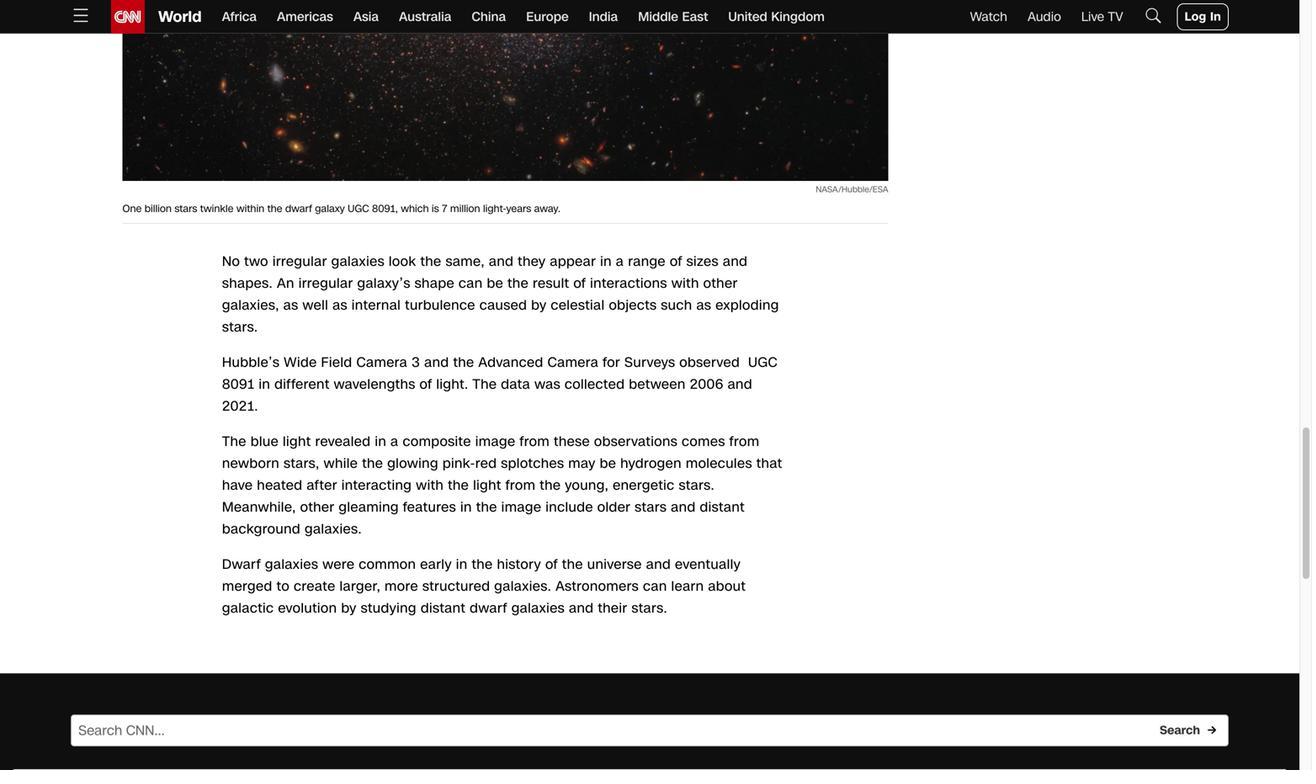 Task type: vqa. For each thing, say whether or not it's contained in the screenshot.
topmost with
yes



Task type: describe. For each thing, give the bounding box(es) containing it.
united
[[729, 8, 768, 26]]

stars,
[[284, 454, 320, 473]]

include
[[546, 498, 593, 517]]

features
[[403, 498, 456, 517]]

caused
[[480, 296, 527, 315]]

they
[[518, 252, 546, 271]]

dwarf inside dwarf galaxies were common early in the history of the universe and eventually merged to create larger, more structured galaxies. astronomers can learn about galactic evolution by studying distant dwarf galaxies and their stars.
[[470, 599, 507, 618]]

world link
[[145, 0, 202, 34]]

data
[[501, 375, 530, 394]]

india
[[589, 8, 618, 26]]

and right sizes
[[723, 252, 748, 271]]

about
[[708, 577, 746, 596]]

the inside the blue light revealed in a composite image from these observations comes from newborn stars, while the glowing pink-red splotches may be hydrogen molecules that have heated after interacting with the light from the young, energetic stars. meanwhile, other gleaming features in the image include older stars and distant background galaxies.
[[222, 432, 246, 451]]

was
[[535, 375, 561, 394]]

kingdom
[[771, 8, 825, 26]]

common
[[359, 555, 416, 574]]

create
[[294, 577, 336, 596]]

log in
[[1185, 8, 1222, 25]]

ugc
[[348, 202, 369, 216]]

live tv link
[[1082, 8, 1124, 26]]

open menu icon image
[[71, 5, 91, 25]]

live tv
[[1082, 8, 1124, 26]]

no two irregular galaxies look the same, and they appear in a range of sizes and shapes. an irregular galaxy's shape can be the result of interactions with other galaxies, as well as internal turbulence caused by celestial objects such as exploding stars.
[[222, 252, 779, 337]]

sizes
[[687, 252, 719, 271]]

these
[[554, 432, 590, 451]]

heated
[[257, 476, 303, 495]]

interacting
[[342, 476, 412, 495]]

1 vertical spatial irregular
[[299, 274, 353, 293]]

have
[[222, 476, 253, 495]]

2 camera from the left
[[548, 353, 599, 372]]

dwarf galaxies were common early in the history of the universe and eventually merged to create larger, more structured galaxies. astronomers can learn about galactic evolution by studying distant dwarf galaxies and their stars.
[[222, 555, 746, 618]]

for
[[603, 353, 620, 372]]

8091
[[222, 375, 255, 394]]

1 vertical spatial image
[[501, 498, 542, 517]]

hubble's
[[222, 353, 280, 372]]

red
[[475, 454, 497, 473]]

stars inside the blue light revealed in a composite image from these observations comes from newborn stars, while the glowing pink-red splotches may be hydrogen molecules that have heated after interacting with the light from the young, energetic stars. meanwhile, other gleaming features in the image include older stars and distant background galaxies.
[[635, 498, 667, 517]]

europe link
[[526, 0, 569, 34]]

in right revealed
[[375, 432, 387, 451]]

and down astronomers
[[569, 599, 594, 618]]

a inside the blue light revealed in a composite image from these observations comes from newborn stars, while the glowing pink-red splotches may be hydrogen molecules that have heated after interacting with the light from the young, energetic stars. meanwhile, other gleaming features in the image include older stars and distant background galaxies.
[[391, 432, 399, 451]]

same,
[[446, 252, 485, 271]]

shapes.
[[222, 274, 273, 293]]

east
[[682, 8, 708, 26]]

distant inside dwarf galaxies were common early in the history of the universe and eventually merged to create larger, more structured galaxies. astronomers can learn about galactic evolution by studying distant dwarf galaxies and their stars.
[[421, 599, 466, 618]]

of inside "hubble's wide field camera 3 and the advanced camera for surveys observed  ugc 8091 in different wavelengths of light. the data was collected between 2006 and 2021."
[[420, 375, 432, 394]]

3
[[412, 353, 420, 372]]

that
[[757, 454, 783, 473]]

the down red
[[476, 498, 497, 517]]

log
[[1185, 8, 1207, 25]]

the up shape
[[420, 252, 442, 271]]

0 vertical spatial irregular
[[273, 252, 327, 271]]

china link
[[472, 0, 506, 34]]

and right 2006
[[728, 375, 753, 394]]

look
[[389, 252, 416, 271]]

australia
[[399, 8, 452, 26]]

china
[[472, 8, 506, 26]]

surveys
[[625, 353, 675, 372]]

2021.
[[222, 397, 258, 416]]

of inside dwarf galaxies were common early in the history of the universe and eventually merged to create larger, more structured galaxies. astronomers can learn about galactic evolution by studying distant dwarf galaxies and their stars.
[[546, 555, 558, 574]]

astronomers
[[556, 577, 639, 596]]

stars. inside no two irregular galaxies look the same, and they appear in a range of sizes and shapes. an irregular galaxy's shape can be the result of interactions with other galaxies, as well as internal turbulence caused by celestial objects such as exploding stars.
[[222, 318, 258, 337]]

objects
[[609, 296, 657, 315]]

of up celestial
[[574, 274, 586, 293]]

galaxies. inside the blue light revealed in a composite image from these observations comes from newborn stars, while the glowing pink-red splotches may be hydrogen molecules that have heated after interacting with the light from the young, energetic stars. meanwhile, other gleaming features in the image include older stars and distant background galaxies.
[[305, 520, 362, 539]]

europe
[[526, 8, 569, 26]]

one billion stars twinkle within the dwarf galaxy ugc 8091, which is 7 million light-years away.
[[123, 202, 561, 216]]

to
[[277, 577, 290, 596]]

is
[[432, 202, 439, 216]]

asia
[[353, 8, 379, 26]]

the down the pink-
[[448, 476, 469, 495]]

dwarf
[[222, 555, 261, 574]]

middle
[[638, 8, 679, 26]]

larger,
[[340, 577, 381, 596]]

nasa/hubble/esa
[[816, 184, 889, 195]]

other inside no two irregular galaxies look the same, and they appear in a range of sizes and shapes. an irregular galaxy's shape can be the result of interactions with other galaxies, as well as internal turbulence caused by celestial objects such as exploding stars.
[[704, 274, 738, 293]]

million
[[450, 202, 480, 216]]

observed
[[680, 353, 740, 372]]

away.
[[534, 202, 561, 216]]

0 vertical spatial image
[[475, 432, 516, 451]]

galaxies. inside dwarf galaxies were common early in the history of the universe and eventually merged to create larger, more structured galaxies. astronomers can learn about galactic evolution by studying distant dwarf galaxies and their stars.
[[494, 577, 552, 596]]

galaxies,
[[222, 296, 279, 315]]

2 as from the left
[[333, 296, 348, 315]]

australia link
[[399, 0, 452, 34]]

united kingdom
[[729, 8, 825, 26]]

and inside the blue light revealed in a composite image from these observations comes from newborn stars, while the glowing pink-red splotches may be hydrogen molecules that have heated after interacting with the light from the young, energetic stars. meanwhile, other gleaming features in the image include older stars and distant background galaxies.
[[671, 498, 696, 517]]

can for internal turbulence
[[459, 274, 483, 293]]

americas link
[[277, 0, 333, 34]]

more
[[385, 577, 418, 596]]

Search text field
[[71, 715, 1229, 747]]

the up structured
[[472, 555, 493, 574]]

an
[[277, 274, 294, 293]]

0 horizontal spatial stars
[[175, 202, 197, 216]]

one
[[123, 202, 142, 216]]

appear
[[550, 252, 596, 271]]

young,
[[565, 476, 609, 495]]

their
[[598, 599, 628, 618]]

by inside no two irregular galaxies look the same, and they appear in a range of sizes and shapes. an irregular galaxy's shape can be the result of interactions with other galaxies, as well as internal turbulence caused by celestial objects such as exploding stars.
[[531, 296, 547, 315]]



Task type: locate. For each thing, give the bounding box(es) containing it.
one billion stars twinkle within the dwarf galaxy ugc 8091, which is 7 million light-years away. image
[[123, 0, 889, 181]]

Search search field
[[71, 715, 1229, 747]]

be up caused
[[487, 274, 504, 293]]

7
[[442, 202, 447, 216]]

be
[[487, 274, 504, 293], [600, 454, 616, 473]]

history
[[497, 555, 541, 574]]

1 horizontal spatial camera
[[548, 353, 599, 372]]

with up "such" at the top of page
[[672, 274, 699, 293]]

1 vertical spatial can
[[643, 577, 667, 596]]

1 horizontal spatial can
[[643, 577, 667, 596]]

older
[[598, 498, 631, 517]]

africa link
[[222, 0, 257, 34]]

other down after
[[300, 498, 335, 517]]

0 horizontal spatial be
[[487, 274, 504, 293]]

a up interactions on the top of the page
[[616, 252, 624, 271]]

the left data
[[473, 375, 497, 394]]

0 horizontal spatial with
[[416, 476, 444, 495]]

stars. down molecules
[[679, 476, 715, 495]]

stars. inside the blue light revealed in a composite image from these observations comes from newborn stars, while the glowing pink-red splotches may be hydrogen molecules that have heated after interacting with the light from the young, energetic stars. meanwhile, other gleaming features in the image include older stars and distant background galaxies.
[[679, 476, 715, 495]]

middle east
[[638, 8, 708, 26]]

stars. right their
[[632, 599, 668, 618]]

americas
[[277, 8, 333, 26]]

galaxies. down history
[[494, 577, 552, 596]]

1 vertical spatial a
[[391, 432, 399, 451]]

1 vertical spatial stars
[[635, 498, 667, 517]]

1 horizontal spatial be
[[600, 454, 616, 473]]

1 vertical spatial be
[[600, 454, 616, 473]]

0 vertical spatial light
[[283, 432, 311, 451]]

by down 'larger,'
[[341, 599, 357, 618]]

and right universe
[[646, 555, 671, 574]]

field
[[321, 353, 352, 372]]

search icon image
[[1144, 5, 1164, 25]]

with inside no two irregular galaxies look the same, and they appear in a range of sizes and shapes. an irregular galaxy's shape can be the result of interactions with other galaxies, as well as internal turbulence caused by celestial objects such as exploding stars.
[[672, 274, 699, 293]]

world
[[158, 6, 202, 27]]

the up "interacting"
[[362, 454, 383, 473]]

structured
[[423, 577, 490, 596]]

eventually
[[675, 555, 741, 574]]

1 vertical spatial galaxies
[[265, 555, 318, 574]]

light down red
[[473, 476, 501, 495]]

1 horizontal spatial by
[[531, 296, 547, 315]]

galaxies. up the 'were' on the bottom of the page
[[305, 520, 362, 539]]

result
[[533, 274, 569, 293]]

camera up collected
[[548, 353, 599, 372]]

0 vertical spatial other
[[704, 274, 738, 293]]

0 vertical spatial galaxies
[[331, 252, 385, 271]]

tv
[[1108, 8, 1124, 26]]

0 horizontal spatial stars.
[[222, 318, 258, 337]]

in right features
[[460, 498, 472, 517]]

and
[[489, 252, 514, 271], [723, 252, 748, 271], [424, 353, 449, 372], [728, 375, 753, 394], [671, 498, 696, 517], [646, 555, 671, 574], [569, 599, 594, 618]]

in up structured
[[456, 555, 468, 574]]

of
[[670, 252, 683, 271], [574, 274, 586, 293], [420, 375, 432, 394], [546, 555, 558, 574]]

energetic
[[613, 476, 675, 495]]

as
[[283, 296, 298, 315], [333, 296, 348, 315], [697, 296, 712, 315]]

1 horizontal spatial galaxies
[[331, 252, 385, 271]]

a inside no two irregular galaxies look the same, and they appear in a range of sizes and shapes. an irregular galaxy's shape can be the result of interactions with other galaxies, as well as internal turbulence caused by celestial objects such as exploding stars.
[[616, 252, 624, 271]]

from down splotches
[[506, 476, 536, 495]]

camera
[[357, 353, 408, 372], [548, 353, 599, 372]]

dwarf
[[285, 202, 312, 216], [470, 599, 507, 618]]

galaxies
[[331, 252, 385, 271], [265, 555, 318, 574], [512, 599, 565, 618]]

0 horizontal spatial the
[[222, 432, 246, 451]]

0 horizontal spatial dwarf
[[285, 202, 312, 216]]

comes
[[682, 432, 725, 451]]

2 horizontal spatial galaxies
[[512, 599, 565, 618]]

the up light.
[[453, 353, 474, 372]]

in
[[600, 252, 612, 271], [259, 375, 270, 394], [375, 432, 387, 451], [460, 498, 472, 517], [456, 555, 468, 574]]

be right may at the bottom
[[600, 454, 616, 473]]

1 camera from the left
[[357, 353, 408, 372]]

composite
[[403, 432, 471, 451]]

stars. down galaxies, on the top left of the page
[[222, 318, 258, 337]]

in inside no two irregular galaxies look the same, and they appear in a range of sizes and shapes. an irregular galaxy's shape can be the result of interactions with other galaxies, as well as internal turbulence caused by celestial objects such as exploding stars.
[[600, 252, 612, 271]]

8091,
[[372, 202, 398, 216]]

2 horizontal spatial stars.
[[679, 476, 715, 495]]

the down they on the top
[[508, 274, 529, 293]]

stars
[[175, 202, 197, 216], [635, 498, 667, 517]]

glowing
[[387, 454, 439, 473]]

2 horizontal spatial as
[[697, 296, 712, 315]]

the right within
[[267, 202, 282, 216]]

galaxy
[[315, 202, 345, 216]]

of right history
[[546, 555, 558, 574]]

ui arrow right thick image
[[1207, 725, 1217, 735]]

africa
[[222, 8, 257, 26]]

1 vertical spatial stars.
[[679, 476, 715, 495]]

1 horizontal spatial stars.
[[632, 599, 668, 618]]

0 horizontal spatial galaxies.
[[305, 520, 362, 539]]

0 vertical spatial stars
[[175, 202, 197, 216]]

and down energetic on the bottom of page
[[671, 498, 696, 517]]

audio
[[1028, 8, 1061, 26]]

be inside the blue light revealed in a composite image from these observations comes from newborn stars, while the glowing pink-red splotches may be hydrogen molecules that have heated after interacting with the light from the young, energetic stars. meanwhile, other gleaming features in the image include older stars and distant background galaxies.
[[600, 454, 616, 473]]

can inside no two irregular galaxies look the same, and they appear in a range of sizes and shapes. an irregular galaxy's shape can be the result of interactions with other galaxies, as well as internal turbulence caused by celestial objects such as exploding stars.
[[459, 274, 483, 293]]

galaxies up galaxy's
[[331, 252, 385, 271]]

3 as from the left
[[697, 296, 712, 315]]

by down result on the top left of page
[[531, 296, 547, 315]]

0 vertical spatial distant
[[700, 498, 745, 517]]

0 vertical spatial galaxies.
[[305, 520, 362, 539]]

stars right "billion"
[[175, 202, 197, 216]]

watch link
[[970, 8, 1008, 26]]

1 horizontal spatial dwarf
[[470, 599, 507, 618]]

2 vertical spatial stars.
[[632, 599, 668, 618]]

hydrogen
[[621, 454, 682, 473]]

by
[[531, 296, 547, 315], [341, 599, 357, 618]]

distant down molecules
[[700, 498, 745, 517]]

distant inside the blue light revealed in a composite image from these observations comes from newborn stars, while the glowing pink-red splotches may be hydrogen molecules that have heated after interacting with the light from the young, energetic stars. meanwhile, other gleaming features in the image include older stars and distant background galaxies.
[[700, 498, 745, 517]]

two
[[244, 252, 268, 271]]

twinkle
[[200, 202, 234, 216]]

1 vertical spatial distant
[[421, 599, 466, 618]]

be for can
[[487, 274, 504, 293]]

can down same,
[[459, 274, 483, 293]]

newborn
[[222, 454, 280, 473]]

0 vertical spatial a
[[616, 252, 624, 271]]

hubble's wide field camera 3 and the advanced camera for surveys observed  ugc 8091 in different wavelengths of light. the data was collected between 2006 and 2021.
[[222, 353, 778, 416]]

as right "such" at the top of page
[[697, 296, 712, 315]]

in up interactions on the top of the page
[[600, 252, 612, 271]]

0 vertical spatial be
[[487, 274, 504, 293]]

while
[[324, 454, 358, 473]]

years
[[506, 202, 531, 216]]

as right well
[[333, 296, 348, 315]]

1 vertical spatial light
[[473, 476, 501, 495]]

interactions
[[590, 274, 667, 293]]

a
[[616, 252, 624, 271], [391, 432, 399, 451]]

the down splotches
[[540, 476, 561, 495]]

0 horizontal spatial a
[[391, 432, 399, 451]]

light.
[[436, 375, 468, 394]]

be for may
[[600, 454, 616, 473]]

1 horizontal spatial light
[[473, 476, 501, 495]]

studying
[[361, 599, 417, 618]]

be inside no two irregular galaxies look the same, and they appear in a range of sizes and shapes. an irregular galaxy's shape can be the result of interactions with other galaxies, as well as internal turbulence caused by celestial objects such as exploding stars.
[[487, 274, 504, 293]]

meanwhile,
[[222, 498, 296, 517]]

blue
[[251, 432, 279, 451]]

other inside the blue light revealed in a composite image from these observations comes from newborn stars, while the glowing pink-red splotches may be hydrogen molecules that have heated after interacting with the light from the young, energetic stars. meanwhile, other gleaming features in the image include older stars and distant background galaxies.
[[300, 498, 335, 517]]

observations
[[594, 432, 678, 451]]

of left sizes
[[670, 252, 683, 271]]

internal turbulence
[[352, 296, 475, 315]]

light up stars,
[[283, 432, 311, 451]]

the inside "hubble's wide field camera 3 and the advanced camera for surveys observed  ugc 8091 in different wavelengths of light. the data was collected between 2006 and 2021."
[[473, 375, 497, 394]]

as down an
[[283, 296, 298, 315]]

galaxy's
[[357, 274, 411, 293]]

after
[[307, 476, 337, 495]]

1 horizontal spatial galaxies.
[[494, 577, 552, 596]]

1 vertical spatial by
[[341, 599, 357, 618]]

irregular up well
[[299, 274, 353, 293]]

of down 3
[[420, 375, 432, 394]]

0 horizontal spatial camera
[[357, 353, 408, 372]]

dwarf left the galaxy
[[285, 202, 312, 216]]

background
[[222, 520, 301, 539]]

0 horizontal spatial by
[[341, 599, 357, 618]]

different
[[275, 375, 330, 394]]

india link
[[589, 0, 618, 34]]

camera up wavelengths
[[357, 353, 408, 372]]

1 vertical spatial other
[[300, 498, 335, 517]]

galaxies inside no two irregular galaxies look the same, and they appear in a range of sizes and shapes. an irregular galaxy's shape can be the result of interactions with other galaxies, as well as internal turbulence caused by celestial objects such as exploding stars.
[[331, 252, 385, 271]]

from up splotches
[[520, 432, 550, 451]]

0 vertical spatial dwarf
[[285, 202, 312, 216]]

0 vertical spatial can
[[459, 274, 483, 293]]

1 horizontal spatial with
[[672, 274, 699, 293]]

the up astronomers
[[562, 555, 583, 574]]

merged
[[222, 577, 272, 596]]

light-
[[483, 202, 506, 216]]

0 horizontal spatial other
[[300, 498, 335, 517]]

1 vertical spatial dwarf
[[470, 599, 507, 618]]

the inside "hubble's wide field camera 3 and the advanced camera for surveys observed  ugc 8091 in different wavelengths of light. the data was collected between 2006 and 2021."
[[453, 353, 474, 372]]

galactic
[[222, 599, 274, 618]]

stars down energetic on the bottom of page
[[635, 498, 667, 517]]

2 vertical spatial galaxies
[[512, 599, 565, 618]]

may
[[569, 454, 596, 473]]

distant
[[700, 498, 745, 517], [421, 599, 466, 618]]

0 vertical spatial stars.
[[222, 318, 258, 337]]

0 horizontal spatial light
[[283, 432, 311, 451]]

universe
[[587, 555, 642, 574]]

in inside "hubble's wide field camera 3 and the advanced camera for surveys observed  ugc 8091 in different wavelengths of light. the data was collected between 2006 and 2021."
[[259, 375, 270, 394]]

image
[[475, 432, 516, 451], [501, 498, 542, 517]]

in down hubble's
[[259, 375, 270, 394]]

0 vertical spatial the
[[473, 375, 497, 394]]

0 horizontal spatial distant
[[421, 599, 466, 618]]

can left learn
[[643, 577, 667, 596]]

0 horizontal spatial galaxies
[[265, 555, 318, 574]]

with up features
[[416, 476, 444, 495]]

with
[[672, 274, 699, 293], [416, 476, 444, 495]]

stars.
[[222, 318, 258, 337], [679, 476, 715, 495], [632, 599, 668, 618]]

1 horizontal spatial other
[[704, 274, 738, 293]]

collected
[[565, 375, 625, 394]]

distant down structured
[[421, 599, 466, 618]]

gleaming
[[339, 498, 399, 517]]

dwarf down structured
[[470, 599, 507, 618]]

asia link
[[353, 0, 379, 34]]

were
[[323, 555, 355, 574]]

1 vertical spatial galaxies.
[[494, 577, 552, 596]]

0 horizontal spatial as
[[283, 296, 298, 315]]

such
[[661, 296, 693, 315]]

wavelengths
[[334, 375, 416, 394]]

2006
[[690, 375, 724, 394]]

irregular up an
[[273, 252, 327, 271]]

1 horizontal spatial the
[[473, 375, 497, 394]]

from up that
[[730, 432, 760, 451]]

can inside dwarf galaxies were common early in the history of the universe and eventually merged to create larger, more structured galaxies. astronomers can learn about galactic evolution by studying distant dwarf galaxies and their stars.
[[643, 577, 667, 596]]

the blue light revealed in a composite image from these observations comes from newborn stars, while the glowing pink-red splotches may be hydrogen molecules that have heated after interacting with the light from the young, energetic stars. meanwhile, other gleaming features in the image include older stars and distant background galaxies.
[[222, 432, 783, 539]]

can for stars.
[[643, 577, 667, 596]]

billion
[[145, 202, 172, 216]]

1 horizontal spatial stars
[[635, 498, 667, 517]]

revealed
[[315, 432, 371, 451]]

1 horizontal spatial distant
[[700, 498, 745, 517]]

advanced
[[479, 353, 544, 372]]

by inside dwarf galaxies were common early in the history of the universe and eventually merged to create larger, more structured galaxies. astronomers can learn about galactic evolution by studying distant dwarf galaxies and their stars.
[[341, 599, 357, 618]]

1 horizontal spatial as
[[333, 296, 348, 315]]

stars. inside dwarf galaxies were common early in the history of the universe and eventually merged to create larger, more structured galaxies. astronomers can learn about galactic evolution by studying distant dwarf galaxies and their stars.
[[632, 599, 668, 618]]

range
[[628, 252, 666, 271]]

with inside the blue light revealed in a composite image from these observations comes from newborn stars, while the glowing pink-red splotches may be hydrogen molecules that have heated after interacting with the light from the young, energetic stars. meanwhile, other gleaming features in the image include older stars and distant background galaxies.
[[416, 476, 444, 495]]

light
[[283, 432, 311, 451], [473, 476, 501, 495]]

0 horizontal spatial can
[[459, 274, 483, 293]]

search button
[[1155, 717, 1229, 744]]

the up the newborn
[[222, 432, 246, 451]]

1 horizontal spatial a
[[616, 252, 624, 271]]

audio link
[[1028, 8, 1061, 26]]

galaxies up to
[[265, 555, 318, 574]]

0 vertical spatial by
[[531, 296, 547, 315]]

which
[[401, 202, 429, 216]]

a up glowing
[[391, 432, 399, 451]]

other down sizes
[[704, 274, 738, 293]]

exploding
[[716, 296, 779, 315]]

image up red
[[475, 432, 516, 451]]

the
[[267, 202, 282, 216], [420, 252, 442, 271], [508, 274, 529, 293], [453, 353, 474, 372], [362, 454, 383, 473], [448, 476, 469, 495], [540, 476, 561, 495], [476, 498, 497, 517], [472, 555, 493, 574], [562, 555, 583, 574]]

and left they on the top
[[489, 252, 514, 271]]

log in link
[[1177, 3, 1229, 30]]

and right 3
[[424, 353, 449, 372]]

1 vertical spatial the
[[222, 432, 246, 451]]

celestial
[[551, 296, 605, 315]]

1 as from the left
[[283, 296, 298, 315]]

galaxies down history
[[512, 599, 565, 618]]

1 vertical spatial with
[[416, 476, 444, 495]]

0 vertical spatial with
[[672, 274, 699, 293]]

in inside dwarf galaxies were common early in the history of the universe and eventually merged to create larger, more structured galaxies. astronomers can learn about galactic evolution by studying distant dwarf galaxies and their stars.
[[456, 555, 468, 574]]

image down splotches
[[501, 498, 542, 517]]

middle east link
[[638, 0, 708, 34]]



